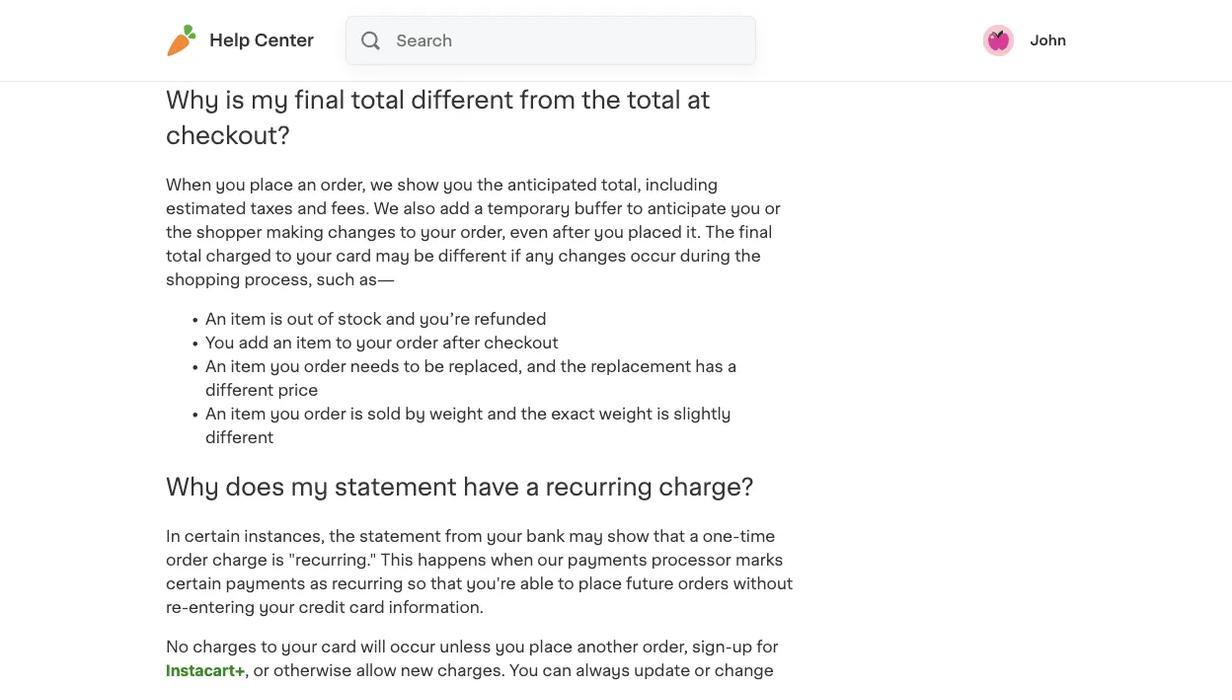 Task type: vqa. For each thing, say whether or not it's contained in the screenshot.
11:45Am
no



Task type: describe. For each thing, give the bounding box(es) containing it.
be inside an item is out of stock and you're refunded you add an item to your order after checkout an item you order needs to be replaced, and the replacement has a different price an item you order is sold by weight and the exact weight is slightly different
[[424, 359, 445, 375]]

marks
[[736, 552, 784, 568]]

sign-
[[692, 639, 733, 655]]

you down 'why is my final total different from the total at checkout?'
[[443, 177, 473, 193]]

so
[[407, 576, 427, 592]]

an inside the when you place an order, we show you the anticipated total, including estimated taxes and fees. we also add a temporary buffer to anticipate you or the shopper making changes to your order, even after you placed it. the final total charged to your card may be different if any changes occur during the shopping process, such as—
[[297, 177, 317, 193]]

1 vertical spatial order,
[[461, 224, 506, 240]]

any inside plus any fees, taxes, and tips
[[725, 19, 754, 35]]

add inside the when you place an order, we show you the anticipated total, including estimated taxes and fees. we also add a temporary buffer to anticipate you or the shopper making changes to your order, even after you placed it. the final total charged to your card may be different if any changes occur during the shopping process, such as—
[[440, 201, 470, 217]]

why is my final total different from the total at checkout?
[[166, 88, 711, 148]]

user avatar image
[[983, 25, 1015, 56]]

instacart+
[[166, 661, 245, 680]]

including
[[646, 177, 718, 193]]

we
[[370, 177, 393, 193]]

without
[[734, 576, 793, 592]]

orders
[[678, 576, 730, 592]]

allow
[[356, 663, 397, 679]]

no charges to your card will occur unless you place another order, sign-up for instacart+
[[166, 639, 779, 680]]

1 horizontal spatial or
[[695, 663, 711, 679]]

one-
[[703, 529, 740, 544]]

0 vertical spatial certain
[[185, 529, 240, 544]]

as—
[[359, 272, 395, 288]]

and down the replaced,
[[487, 406, 517, 422]]

as
[[310, 576, 328, 592]]

help center
[[209, 32, 314, 49]]

always
[[576, 663, 630, 679]]

order inside in certain instances, the statement from your bank may show that a one-time order charge is "recurring." this happens when our payments processor marks certain payments as recurring so that you're able to place future orders without re-entering your credit card information.
[[166, 552, 208, 568]]

replaced,
[[449, 359, 523, 375]]

instacart image
[[166, 25, 198, 56]]

total inside the when you place an order, we show you the anticipated total, including estimated taxes and fees. we also add a temporary buffer to anticipate you or the shopper making changes to your order, even after you placed it. the final total charged to your card may be different if any changes occur during the shopping process, such as—
[[166, 248, 202, 264]]

john
[[1031, 34, 1067, 47]]

may inside the when you place an order, we show you the anticipated total, including estimated taxes and fees. we also add a temporary buffer to anticipate you or the shopper making changes to your order, even after you placed it. the final total charged to your card may be different if any changes occur during the shopping process, such as—
[[375, 248, 410, 264]]

anticipate
[[647, 201, 727, 217]]

to up process,
[[276, 248, 292, 264]]

to down stock
[[336, 335, 352, 351]]

to left "you,"
[[629, 19, 645, 35]]

you up price
[[270, 359, 300, 375]]

is left sold
[[350, 406, 363, 422]]

refunded
[[474, 311, 547, 327]]

occur inside no charges to your card will occur unless you place another order, sign-up for instacart+
[[390, 639, 436, 655]]

different inside 'why is my final total different from the total at checkout?'
[[411, 88, 514, 112]]

a inside in certain instances, the statement from your bank may show that a one-time order charge is "recurring." this happens when our payments processor marks certain payments as recurring so that you're able to place future orders without re-entering your credit card information.
[[690, 529, 699, 544]]

you're
[[420, 311, 470, 327]]

.
[[281, 43, 285, 59]]

you down price
[[270, 406, 300, 422]]

entering
[[189, 600, 255, 615]]

order up price
[[304, 359, 346, 375]]

place inside the when you place an order, we show you the anticipated total, including estimated taxes and fees. we also add a temporary buffer to anticipate you or the shopper making changes to your order, even after you placed it. the final total charged to your card may be different if any changes occur during the shopping process, such as—
[[250, 177, 293, 193]]

"recurring."
[[289, 552, 377, 568]]

the inside in certain instances, the statement from your bank may show that a one-time order charge is "recurring." this happens when our payments processor marks certain payments as recurring so that you're able to place future orders without re-entering your credit card information.
[[329, 529, 355, 544]]

recurring inside in certain instances, the statement from your bank may show that a one-time order charge is "recurring." this happens when our payments processor marks certain payments as recurring so that you're able to place future orders without re-entering your credit card information.
[[332, 576, 403, 592]]

0 vertical spatial that
[[654, 529, 686, 544]]

help
[[209, 32, 250, 49]]

time
[[740, 529, 776, 544]]

to right "needs"
[[404, 359, 420, 375]]

information.
[[389, 600, 484, 615]]

bank
[[527, 529, 565, 544]]

if
[[511, 248, 521, 264]]

center
[[254, 32, 314, 49]]

needs
[[350, 359, 400, 375]]

replacement
[[591, 359, 692, 375]]

another
[[577, 639, 639, 655]]

is left out
[[270, 311, 283, 327]]

to inside no charges to your card will occur unless you place another order, sign-up for instacart+
[[261, 639, 277, 655]]

slightly
[[674, 406, 732, 422]]

place inside in certain instances, the statement from your bank may show that a one-time order charge is "recurring." this happens when our payments processor marks certain payments as recurring so that you're able to place future orders without re-entering your credit card information.
[[579, 576, 622, 592]]

in certain instances, the statement from your bank may show that a one-time order charge is "recurring." this happens when our payments processor marks certain payments as recurring so that you're able to place future orders without re-entering your credit card information.
[[166, 529, 793, 615]]

total left at
[[627, 88, 681, 112]]

new
[[401, 663, 434, 679]]

show inside the when you place an order, we show you the anticipated total, including estimated taxes and fees. we also add a temporary buffer to anticipate you or the shopper making changes to your order, even after you placed it. the final total charged to your card may be different if any changes occur during the shopping process, such as—
[[397, 177, 439, 193]]

total,
[[602, 177, 642, 193]]

instances,
[[244, 529, 325, 544]]

our
[[538, 552, 564, 568]]

to down 'total,'
[[627, 201, 643, 217]]

have
[[463, 475, 520, 499]]

you up the at the top right
[[731, 201, 761, 217]]

your down also
[[421, 224, 456, 240]]

and right stock
[[386, 311, 416, 327]]

0 vertical spatial we
[[166, 19, 191, 35]]

from inside in certain instances, the statement from your bank may show that a one-time order charge is "recurring." this happens when our payments processor marks certain payments as recurring so that you're able to place future orders without re-entering your credit card information.
[[445, 529, 483, 544]]

be inside the when you place an order, we show you the anticipated total, including estimated taxes and fees. we also add a temporary buffer to anticipate you or the shopper making changes to your order, even after you placed it. the final total charged to your card may be different if any changes occur during the shopping process, such as—
[[414, 248, 434, 264]]

credit
[[299, 600, 345, 615]]

by
[[405, 406, 426, 422]]

making
[[266, 224, 324, 240]]

help center link
[[166, 25, 314, 56]]

when
[[491, 552, 534, 568]]

of inside an item is out of stock and you're refunded you add an item to your order after checkout an item you order needs to be replaced, and the replacement has a different price an item you order is sold by weight and the exact weight is slightly different
[[318, 311, 334, 327]]

process,
[[244, 272, 312, 288]]

such
[[317, 272, 355, 288]]

happens
[[418, 552, 487, 568]]

placed
[[628, 224, 682, 240]]

methods
[[281, 687, 352, 688]]

, or otherwise allow new charges. you can always update or change your payment methods
[[166, 663, 774, 688]]

we inside the when you place an order, we show you the anticipated total, including estimated taxes and fees. we also add a temporary buffer to anticipate you or the shopper making changes to your order, even after you placed it. the final total charged to your card may be different if any changes occur during the shopping process, such as—
[[374, 201, 399, 217]]

order, inside no charges to your card will occur unless you place another order, sign-up for instacart+
[[643, 639, 688, 655]]

charges
[[193, 639, 257, 655]]

you inside no charges to your card will occur unless you place another order, sign-up for instacart+
[[495, 639, 525, 655]]

price
[[278, 383, 318, 398]]

fees.
[[331, 201, 370, 217]]

plus
[[687, 19, 721, 35]]

is inside 'why is my final total different from the total at checkout?'
[[225, 88, 245, 112]]

different left price
[[205, 383, 274, 398]]

and inside the when you place an order, we show you the anticipated total, including estimated taxes and fees. we also add a temporary buffer to anticipate you or the shopper making changes to your order, even after you placed it. the final total charged to your card may be different if any changes occur during the shopping process, such as—
[[297, 201, 327, 217]]

place inside no charges to your card will occur unless you place another order, sign-up for instacart+
[[529, 639, 573, 655]]

card inside the when you place an order, we show you the anticipated total, including estimated taxes and fees. we also add a temporary buffer to anticipate you or the shopper making changes to your order, even after you placed it. the final total charged to your card may be different if any changes occur during the shopping process, such as—
[[336, 248, 371, 264]]

why for why does my statement have a recurring charge?
[[166, 475, 219, 499]]

is inside in certain instances, the statement from your bank may show that a one-time order charge is "recurring." this happens when our payments processor marks certain payments as recurring so that you're able to place future orders without re-entering your credit card information.
[[272, 552, 284, 568]]

why for why is my final total different from the total at checkout?
[[166, 88, 219, 112]]

has
[[696, 359, 724, 375]]

may inside in certain instances, the statement from your bank may show that a one-time order charge is "recurring." this happens when our payments processor marks certain payments as recurring so that you're able to place future orders without re-entering your credit card information.
[[569, 529, 604, 544]]

when
[[166, 177, 212, 193]]

order down 'you're' on the left of page
[[396, 335, 439, 351]]

and down checkout
[[527, 359, 557, 375]]

you inside ', or otherwise allow new charges. you can always update or change your payment methods'
[[510, 663, 539, 679]]

taxes
[[250, 201, 293, 217]]

stock
[[338, 311, 382, 327]]

update
[[634, 663, 691, 679]]

your inside ', or otherwise allow new charges. you can always update or change your payment methods'
[[166, 687, 202, 688]]

estimated
[[166, 201, 246, 217]]

you right center
[[322, 19, 352, 35]]



Task type: locate. For each thing, give the bounding box(es) containing it.
0 vertical spatial an
[[297, 177, 317, 193]]

a right has
[[728, 359, 737, 375]]

0 vertical spatial final
[[295, 88, 345, 112]]

0 horizontal spatial weight
[[430, 406, 483, 422]]

recurring up bank
[[546, 475, 653, 499]]

from up happens
[[445, 529, 483, 544]]

1 horizontal spatial for
[[757, 639, 779, 655]]

1 horizontal spatial my
[[291, 475, 329, 499]]

to inside in certain instances, the statement from your bank may show that a one-time order charge is "recurring." this happens when our payments processor marks certain payments as recurring so that you're able to place future orders without re-entering your credit card information.
[[558, 576, 575, 592]]

0 horizontal spatial order,
[[321, 177, 366, 193]]

1 horizontal spatial add
[[440, 201, 470, 217]]

you right unless
[[495, 639, 525, 655]]

for right center
[[356, 19, 378, 35]]

certain right the in
[[185, 529, 240, 544]]

0 vertical spatial payments
[[568, 552, 648, 568]]

total up 'why is my final total different from the total at checkout?'
[[412, 19, 448, 35]]

order, up 'update' at right
[[643, 639, 688, 655]]

0 horizontal spatial you
[[205, 335, 235, 351]]

certain up the re-
[[166, 576, 222, 592]]

my right does on the bottom left of page
[[291, 475, 329, 499]]

0 vertical spatial from
[[520, 88, 576, 112]]

1 horizontal spatial any
[[725, 19, 754, 35]]

john link
[[983, 25, 1067, 56]]

different inside the when you place an order, we show you the anticipated total, including estimated taxes and fees. we also add a temporary buffer to anticipate you or the shopper making changes to your order, even after you placed it. the final total charged to your card may be different if any changes occur during the shopping process, such as—
[[438, 248, 507, 264]]

0 vertical spatial an
[[205, 311, 227, 327]]

weight right 'by'
[[430, 406, 483, 422]]

1 an from the top
[[205, 311, 227, 327]]

different left if
[[438, 248, 507, 264]]

0 horizontal spatial from
[[445, 529, 483, 544]]

2 weight from the left
[[599, 406, 653, 422]]

is up "checkout?"
[[225, 88, 245, 112]]

a
[[474, 201, 484, 217], [728, 359, 737, 375], [526, 475, 540, 499], [690, 529, 699, 544]]

1 horizontal spatial show
[[608, 529, 650, 544]]

that
[[654, 529, 686, 544], [431, 576, 463, 592]]

and down only
[[217, 43, 247, 59]]

occur
[[631, 248, 676, 264], [390, 639, 436, 655]]

weight
[[430, 406, 483, 422], [599, 406, 653, 422]]

0 horizontal spatial occur
[[390, 639, 436, 655]]

for inside no charges to your card will occur unless you place another order, sign-up for instacart+
[[757, 639, 779, 655]]

your inside no charges to your card will occur unless you place another order, sign-up for instacart+
[[281, 639, 317, 655]]

1 vertical spatial from
[[445, 529, 483, 544]]

final down center
[[295, 88, 345, 112]]

0 horizontal spatial add
[[239, 335, 269, 351]]

final inside 'why is my final total different from the total at checkout?'
[[295, 88, 345, 112]]

0 horizontal spatial changes
[[328, 224, 396, 240]]

0 horizontal spatial after
[[443, 335, 480, 351]]

your up when
[[487, 529, 523, 544]]

place up can
[[529, 639, 573, 655]]

or right anticipate
[[765, 201, 781, 217]]

for
[[356, 19, 378, 35], [757, 639, 779, 655]]

of left items
[[452, 19, 469, 35]]

1 horizontal spatial occur
[[631, 248, 676, 264]]

that up the processor on the right bottom of page
[[654, 529, 686, 544]]

occur down placed
[[631, 248, 676, 264]]

an inside an item is out of stock and you're refunded you add an item to your order after checkout an item you order needs to be replaced, and the replacement has a different price an item you order is sold by weight and the exact weight is slightly different
[[273, 335, 292, 351]]

your down 'making'
[[296, 248, 332, 264]]

will inside no charges to your card will occur unless you place another order, sign-up for instacart+
[[361, 639, 386, 655]]

from
[[520, 88, 576, 112], [445, 529, 483, 544]]

0 vertical spatial will
[[195, 19, 221, 35]]

1 vertical spatial place
[[579, 576, 622, 592]]

will up the allow on the left
[[361, 639, 386, 655]]

why does my statement have a recurring charge?
[[166, 475, 754, 499]]

0 vertical spatial you
[[205, 335, 235, 351]]

certain
[[185, 529, 240, 544], [166, 576, 222, 592]]

1 horizontal spatial that
[[654, 529, 686, 544]]

processor
[[652, 552, 732, 568]]

different down plus any fees, taxes, and tips in the top of the page
[[411, 88, 514, 112]]

checkout
[[484, 335, 559, 351]]

0 horizontal spatial for
[[356, 19, 378, 35]]

re-
[[166, 600, 189, 615]]

the inside 'why is my final total different from the total at checkout?'
[[582, 88, 621, 112]]

1 vertical spatial any
[[525, 248, 555, 264]]

or inside the when you place an order, we show you the anticipated total, including estimated taxes and fees. we also add a temporary buffer to anticipate you or the shopper making changes to your order, even after you placed it. the final total charged to your card may be different if any changes occur during the shopping process, such as—
[[765, 201, 781, 217]]

0 vertical spatial place
[[250, 177, 293, 193]]

or
[[765, 201, 781, 217], [253, 663, 270, 679], [695, 663, 711, 679]]

be down 'you're' on the left of page
[[424, 359, 445, 375]]

2 horizontal spatial or
[[765, 201, 781, 217]]

during
[[680, 248, 731, 264]]

no
[[166, 639, 189, 655]]

shopper
[[196, 224, 262, 240]]

add inside an item is out of stock and you're refunded you add an item to your order after checkout an item you order needs to be replaced, and the replacement has a different price an item you order is sold by weight and the exact weight is slightly different
[[239, 335, 269, 351]]

instacart+ link
[[166, 661, 245, 680]]

1 horizontal spatial from
[[520, 88, 576, 112]]

or down sign-
[[695, 663, 711, 679]]

occur inside the when you place an order, we show you the anticipated total, including estimated taxes and fees. we also add a temporary buffer to anticipate you or the shopper making changes to your order, even after you placed it. the final total charged to your card may be different if any changes occur during the shopping process, such as—
[[631, 248, 676, 264]]

a up the processor on the right bottom of page
[[690, 529, 699, 544]]

delivered
[[551, 19, 625, 35]]

to right charges
[[261, 639, 277, 655]]

0 horizontal spatial my
[[251, 88, 289, 112]]

my down tips
[[251, 88, 289, 112]]

taxes,
[[166, 43, 213, 59]]

that down happens
[[431, 576, 463, 592]]

1 horizontal spatial weight
[[599, 406, 653, 422]]

we will only charge you for the total of the items delivered to you,
[[166, 19, 687, 35]]

payments
[[568, 552, 648, 568], [226, 576, 306, 592]]

my inside 'why is my final total different from the total at checkout?'
[[251, 88, 289, 112]]

after inside the when you place an order, we show you the anticipated total, including estimated taxes and fees. we also add a temporary buffer to anticipate you or the shopper making changes to your order, even after you placed it. the final total charged to your card may be different if any changes occur during the shopping process, such as—
[[552, 224, 590, 240]]

card right credit
[[349, 600, 385, 615]]

fees,
[[758, 19, 796, 35]]

temporary
[[488, 201, 571, 217]]

a right have
[[526, 475, 540, 499]]

1 vertical spatial for
[[757, 639, 779, 655]]

also
[[403, 201, 436, 217]]

2 horizontal spatial order,
[[643, 639, 688, 655]]

tips
[[251, 43, 281, 59]]

we down we
[[374, 201, 399, 217]]

charge down instances,
[[212, 552, 267, 568]]

1 horizontal spatial an
[[297, 177, 317, 193]]

any inside the when you place an order, we show you the anticipated total, including estimated taxes and fees. we also add a temporary buffer to anticipate you or the shopper making changes to your order, even after you placed it. the final total charged to your card may be different if any changes occur during the shopping process, such as—
[[525, 248, 555, 264]]

any
[[725, 19, 754, 35], [525, 248, 555, 264]]

0 vertical spatial statement
[[335, 475, 457, 499]]

1 vertical spatial you
[[510, 663, 539, 679]]

card up otherwise
[[321, 639, 357, 655]]

1 vertical spatial that
[[431, 576, 463, 592]]

final right the at the top right
[[739, 224, 773, 240]]

to down also
[[400, 224, 417, 240]]

you're
[[467, 576, 516, 592]]

why inside 'why is my final total different from the total at checkout?'
[[166, 88, 219, 112]]

your up otherwise
[[281, 639, 317, 655]]

1 horizontal spatial payments
[[568, 552, 648, 568]]

an
[[205, 311, 227, 327], [205, 359, 227, 375], [205, 406, 227, 422]]

you up estimated
[[216, 177, 246, 193]]

you
[[322, 19, 352, 35], [216, 177, 246, 193], [443, 177, 473, 193], [731, 201, 761, 217], [594, 224, 624, 240], [270, 359, 300, 375], [270, 406, 300, 422], [495, 639, 525, 655]]

a left temporary
[[474, 201, 484, 217]]

1 vertical spatial of
[[318, 311, 334, 327]]

0 vertical spatial after
[[552, 224, 590, 240]]

order down price
[[304, 406, 346, 422]]

charge?
[[659, 475, 754, 499]]

0 vertical spatial order,
[[321, 177, 366, 193]]

1 horizontal spatial will
[[361, 639, 386, 655]]

it.
[[687, 224, 701, 240]]

why down taxes,
[[166, 88, 219, 112]]

charges.
[[438, 663, 506, 679]]

1 horizontal spatial changes
[[559, 248, 627, 264]]

2 an from the top
[[205, 359, 227, 375]]

order down the in
[[166, 552, 208, 568]]

0 vertical spatial show
[[397, 177, 439, 193]]

otherwise
[[274, 663, 352, 679]]

to down our
[[558, 576, 575, 592]]

my for statement
[[291, 475, 329, 499]]

you down "shopping"
[[205, 335, 235, 351]]

2 vertical spatial an
[[205, 406, 227, 422]]

show up also
[[397, 177, 439, 193]]

after down the buffer
[[552, 224, 590, 240]]

even
[[510, 224, 548, 240]]

this
[[381, 552, 414, 568]]

0 horizontal spatial will
[[195, 19, 221, 35]]

items
[[503, 19, 547, 35]]

1 horizontal spatial place
[[529, 639, 573, 655]]

you inside an item is out of stock and you're refunded you add an item to your order after checkout an item you order needs to be replaced, and the replacement has a different price an item you order is sold by weight and the exact weight is slightly different
[[205, 335, 235, 351]]

is left slightly
[[657, 406, 670, 422]]

0 vertical spatial occur
[[631, 248, 676, 264]]

your down the instacart+
[[166, 687, 202, 688]]

0 horizontal spatial we
[[166, 19, 191, 35]]

1 vertical spatial my
[[291, 475, 329, 499]]

1 vertical spatial occur
[[390, 639, 436, 655]]

anticipated
[[508, 177, 598, 193]]

buffer
[[575, 201, 623, 217]]

any right if
[[525, 248, 555, 264]]

0 vertical spatial may
[[375, 248, 410, 264]]

0 horizontal spatial place
[[250, 177, 293, 193]]

1 vertical spatial we
[[374, 201, 399, 217]]

2 vertical spatial place
[[529, 639, 573, 655]]

Search search field
[[395, 17, 756, 64]]

why up the in
[[166, 475, 219, 499]]

is
[[225, 88, 245, 112], [270, 311, 283, 327], [350, 406, 363, 422], [657, 406, 670, 422], [272, 552, 284, 568]]

1 vertical spatial an
[[273, 335, 292, 351]]

in
[[166, 529, 180, 544]]

payment
[[206, 687, 277, 688]]

future
[[626, 576, 674, 592]]

from inside 'why is my final total different from the total at checkout?'
[[520, 88, 576, 112]]

0 vertical spatial add
[[440, 201, 470, 217]]

up
[[733, 639, 753, 655]]

you down the buffer
[[594, 224, 624, 240]]

0 vertical spatial card
[[336, 248, 371, 264]]

0 horizontal spatial final
[[295, 88, 345, 112]]

for right up in the right bottom of the page
[[757, 639, 779, 655]]

final
[[295, 88, 345, 112], [739, 224, 773, 240]]

charged
[[206, 248, 272, 264]]

of right out
[[318, 311, 334, 327]]

after down 'you're' on the left of page
[[443, 335, 480, 351]]

1 vertical spatial show
[[608, 529, 650, 544]]

and inside plus any fees, taxes, and tips
[[217, 43, 247, 59]]

out
[[287, 311, 314, 327]]

is down instances,
[[272, 552, 284, 568]]

able
[[520, 576, 554, 592]]

1 horizontal spatial order,
[[461, 224, 506, 240]]

0 vertical spatial my
[[251, 88, 289, 112]]

change
[[715, 663, 774, 679]]

charge up .
[[263, 19, 318, 35]]

does
[[225, 475, 285, 499]]

an
[[297, 177, 317, 193], [273, 335, 292, 351]]

0 horizontal spatial recurring
[[332, 576, 403, 592]]

your left credit
[[259, 600, 295, 615]]

card inside no charges to your card will occur unless you place another order, sign-up for instacart+
[[321, 639, 357, 655]]

after
[[552, 224, 590, 240], [443, 335, 480, 351]]

you left can
[[510, 663, 539, 679]]

add right also
[[440, 201, 470, 217]]

occur up new
[[390, 639, 436, 655]]

1 horizontal spatial we
[[374, 201, 399, 217]]

1 vertical spatial card
[[349, 600, 385, 615]]

checkout?
[[166, 124, 290, 148]]

can
[[543, 663, 572, 679]]

shopping
[[166, 272, 240, 288]]

0 horizontal spatial an
[[273, 335, 292, 351]]

0 horizontal spatial show
[[397, 177, 439, 193]]

we up taxes,
[[166, 19, 191, 35]]

0 horizontal spatial of
[[318, 311, 334, 327]]

charge inside in certain instances, the statement from your bank may show that a one-time order charge is "recurring." this happens when our payments processor marks certain payments as recurring so that you're able to place future orders without re-entering your credit card information.
[[212, 552, 267, 568]]

0 horizontal spatial any
[[525, 248, 555, 264]]

will up taxes,
[[195, 19, 221, 35]]

2 vertical spatial order,
[[643, 639, 688, 655]]

card up such
[[336, 248, 371, 264]]

0 horizontal spatial may
[[375, 248, 410, 264]]

,
[[245, 663, 249, 679]]

a inside an item is out of stock and you're refunded you add an item to your order after checkout an item you order needs to be replaced, and the replacement has a different price an item you order is sold by weight and the exact weight is slightly different
[[728, 359, 737, 375]]

statement
[[335, 475, 457, 499], [360, 529, 441, 544]]

and
[[217, 43, 247, 59], [297, 201, 327, 217], [386, 311, 416, 327], [527, 359, 557, 375], [487, 406, 517, 422]]

1 weight from the left
[[430, 406, 483, 422]]

an item is out of stock and you're refunded you add an item to your order after checkout an item you order needs to be replaced, and the replacement has a different price an item you order is sold by weight and the exact weight is slightly different
[[205, 311, 737, 446]]

will
[[195, 19, 221, 35], [361, 639, 386, 655]]

1 horizontal spatial after
[[552, 224, 590, 240]]

you,
[[649, 19, 683, 35]]

0 vertical spatial recurring
[[546, 475, 653, 499]]

changes down fees.
[[328, 224, 396, 240]]

plus any fees, taxes, and tips
[[166, 19, 796, 59]]

exact
[[551, 406, 595, 422]]

different up does on the bottom left of page
[[205, 430, 274, 446]]

only
[[225, 19, 259, 35]]

0 vertical spatial charge
[[263, 19, 318, 35]]

order, left "even"
[[461, 224, 506, 240]]

from down search search box
[[520, 88, 576, 112]]

2 horizontal spatial place
[[579, 576, 622, 592]]

show inside in certain instances, the statement from your bank may show that a one-time order charge is "recurring." this happens when our payments processor marks certain payments as recurring so that you're able to place future orders without re-entering your credit card information.
[[608, 529, 650, 544]]

1 vertical spatial may
[[569, 529, 604, 544]]

0 vertical spatial why
[[166, 88, 219, 112]]

unless
[[440, 639, 491, 655]]

1 vertical spatial will
[[361, 639, 386, 655]]

a inside the when you place an order, we show you the anticipated total, including estimated taxes and fees. we also add a temporary buffer to anticipate you or the shopper making changes to your order, even after you placed it. the final total charged to your card may be different if any changes occur during the shopping process, such as—
[[474, 201, 484, 217]]

1 vertical spatial why
[[166, 475, 219, 499]]

or right ,
[[253, 663, 270, 679]]

final inside the when you place an order, we show you the anticipated total, including estimated taxes and fees. we also add a temporary buffer to anticipate you or the shopper making changes to your order, even after you placed it. the final total charged to your card may be different if any changes occur during the shopping process, such as—
[[739, 224, 773, 240]]

0 vertical spatial for
[[356, 19, 378, 35]]

add down process,
[[239, 335, 269, 351]]

card inside in certain instances, the statement from your bank may show that a one-time order charge is "recurring." this happens when our payments processor marks certain payments as recurring so that you're able to place future orders without re-entering your credit card information.
[[349, 600, 385, 615]]

at
[[687, 88, 711, 112]]

1 horizontal spatial you
[[510, 663, 539, 679]]

sold
[[367, 406, 401, 422]]

1 horizontal spatial of
[[452, 19, 469, 35]]

weight down replacement
[[599, 406, 653, 422]]

1 vertical spatial an
[[205, 359, 227, 375]]

any right plus
[[725, 19, 754, 35]]

1 vertical spatial statement
[[360, 529, 441, 544]]

recurring
[[546, 475, 653, 499], [332, 576, 403, 592]]

total up we
[[351, 88, 405, 112]]

an up 'making'
[[297, 177, 317, 193]]

and up 'making'
[[297, 201, 327, 217]]

1 why from the top
[[166, 88, 219, 112]]

may right bank
[[569, 529, 604, 544]]

be down also
[[414, 248, 434, 264]]

payments up future
[[568, 552, 648, 568]]

0 vertical spatial of
[[452, 19, 469, 35]]

0 horizontal spatial payments
[[226, 576, 306, 592]]

1 vertical spatial be
[[424, 359, 445, 375]]

order, up fees.
[[321, 177, 366, 193]]

after inside an item is out of stock and you're refunded you add an item to your order after checkout an item you order needs to be replaced, and the replacement has a different price an item you order is sold by weight and the exact weight is slightly different
[[443, 335, 480, 351]]

1 vertical spatial certain
[[166, 576, 222, 592]]

2 why from the top
[[166, 475, 219, 499]]

may up as—
[[375, 248, 410, 264]]

of
[[452, 19, 469, 35], [318, 311, 334, 327]]

order
[[396, 335, 439, 351], [304, 359, 346, 375], [304, 406, 346, 422], [166, 552, 208, 568]]

1 horizontal spatial recurring
[[546, 475, 653, 499]]

0 vertical spatial be
[[414, 248, 434, 264]]

0 vertical spatial any
[[725, 19, 754, 35]]

statement inside in certain instances, the statement from your bank may show that a one-time order charge is "recurring." this happens when our payments processor marks certain payments as recurring so that you're able to place future orders without re-entering your credit card information.
[[360, 529, 441, 544]]

0 horizontal spatial or
[[253, 663, 270, 679]]

1 vertical spatial add
[[239, 335, 269, 351]]

my for final
[[251, 88, 289, 112]]

your inside an item is out of stock and you're refunded you add an item to your order after checkout an item you order needs to be replaced, and the replacement has a different price an item you order is sold by weight and the exact weight is slightly different
[[356, 335, 392, 351]]

3 an from the top
[[205, 406, 227, 422]]

place left future
[[579, 576, 622, 592]]

0 vertical spatial changes
[[328, 224, 396, 240]]

1 horizontal spatial final
[[739, 224, 773, 240]]

1 vertical spatial final
[[739, 224, 773, 240]]



